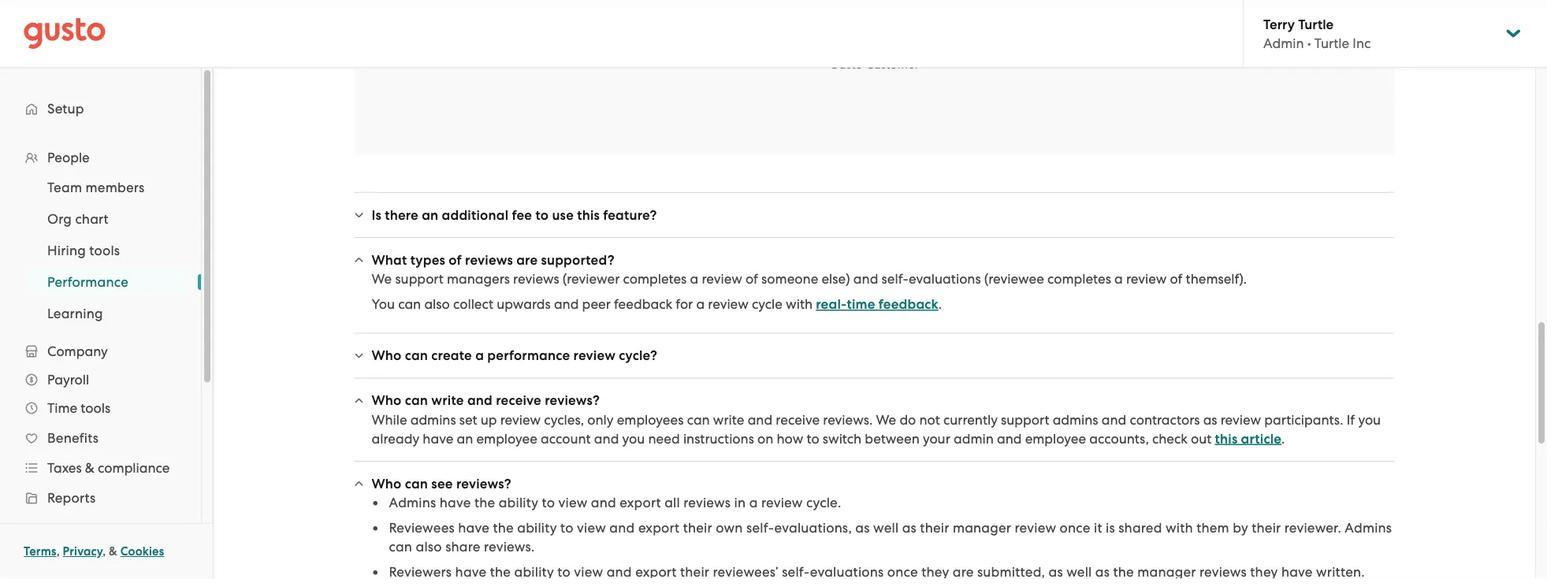 Task type: describe. For each thing, give the bounding box(es) containing it.
this article .
[[1215, 431, 1285, 447]]

also inside you can also collect upwards and peer feedback for a review cycle with real-time feedback .
[[424, 297, 450, 313]]

learning
[[47, 306, 103, 322]]

to right fee
[[536, 207, 549, 223]]

0 vertical spatial self-
[[882, 272, 909, 287]]

is
[[1106, 521, 1115, 536]]

and inside reviewees have the ability to view and export their own self-evaluations, as well as their manager review once it is shared with them by their reviewer. admins can also share reviews.
[[610, 521, 635, 536]]

2 completes from the left
[[1048, 272, 1111, 287]]

. inside this article .
[[1282, 431, 1285, 447]]

shared
[[1119, 521, 1162, 536]]

to inside reviewees have the ability to view and export their own self-evaluations, as well as their manager review once it is shared with them by their reviewer. admins can also share reviews.
[[561, 521, 574, 536]]

•
[[1308, 35, 1311, 51]]

tools for hiring tools
[[89, 243, 120, 259]]

review right up
[[500, 412, 541, 428]]

to down account
[[542, 495, 555, 511]]

not
[[920, 412, 940, 428]]

in
[[734, 495, 746, 511]]

reports
[[47, 490, 96, 506]]

cycles,
[[544, 412, 584, 428]]

cycle
[[752, 297, 783, 313]]

write inside while admins set up review cycles, only employees can write and receive reviews. we do not currently support admins and contractors as review participants. if you already have an employee account and you need instructions on how to switch between your admin and employee accounts, check out
[[713, 412, 744, 428]]

0 horizontal spatial we
[[372, 272, 392, 287]]

upwards
[[497, 297, 551, 313]]

and right admin
[[997, 431, 1022, 447]]

cookies button
[[120, 542, 164, 561]]

org
[[47, 211, 72, 227]]

else)
[[822, 272, 850, 287]]

hiring
[[47, 243, 86, 259]]

2 vertical spatial reviews
[[684, 495, 731, 511]]

the for reviewees
[[493, 521, 514, 536]]

list containing team members
[[0, 172, 201, 330]]

review left someone
[[702, 272, 742, 287]]

manager
[[953, 521, 1012, 536]]

on
[[758, 431, 774, 447]]

receive inside while admins set up review cycles, only employees can write and receive reviews. we do not currently support admins and contractors as review participants. if you already have an employee account and you need instructions on how to switch between your admin and employee accounts, check out
[[776, 412, 820, 428]]

with inside you can also collect upwards and peer feedback for a review cycle with real-time feedback .
[[786, 297, 813, 313]]

we inside while admins set up review cycles, only employees can write and receive reviews. we do not currently support admins and contractors as review participants. if you already have an employee account and you need instructions on how to switch between your admin and employee accounts, check out
[[876, 412, 896, 428]]

0 vertical spatial write
[[431, 393, 464, 409]]

time tools button
[[16, 394, 185, 423]]

all
[[665, 495, 680, 511]]

reports link
[[16, 484, 185, 512]]

and up accounts,
[[1102, 412, 1127, 428]]

team members link
[[28, 173, 185, 202]]

2 admins from the left
[[1053, 412, 1099, 428]]

check
[[1152, 431, 1188, 447]]

compliance
[[98, 460, 170, 476]]

3 their from the left
[[1252, 521, 1281, 536]]

team members
[[47, 180, 145, 195]]

can inside while admins set up review cycles, only employees can write and receive reviews. we do not currently support admins and contractors as review participants. if you already have an employee account and you need instructions on how to switch between your admin and employee accounts, check out
[[687, 412, 710, 428]]

you
[[372, 297, 395, 313]]

gusto customer
[[830, 58, 919, 72]]

terry
[[1264, 16, 1295, 32]]

can inside reviewees have the ability to view and export their own self-evaluations, as well as their manager review once it is shared with them by their reviewer. admins can also share reviews.
[[389, 540, 412, 555]]

2 their from the left
[[920, 521, 950, 536]]

own
[[716, 521, 743, 536]]

benefits link
[[16, 424, 185, 452]]

setup link
[[16, 95, 185, 123]]

people
[[47, 150, 90, 166]]

how
[[777, 431, 803, 447]]

feature?
[[603, 207, 657, 223]]

reviews. inside while admins set up review cycles, only employees can write and receive reviews. we do not currently support admins and contractors as review participants. if you already have an employee account and you need instructions on how to switch between your admin and employee accounts, check out
[[823, 412, 873, 428]]

themself).
[[1186, 272, 1247, 287]]

customer
[[866, 58, 919, 72]]

view for all
[[559, 495, 588, 511]]

an inside while admins set up review cycles, only employees can write and receive reviews. we do not currently support admins and contractors as review participants. if you already have an employee account and you need instructions on how to switch between your admin and employee accounts, check out
[[457, 431, 473, 447]]

share
[[445, 540, 481, 555]]

benefits
[[47, 430, 99, 446]]

do
[[900, 412, 916, 428]]

between
[[865, 431, 920, 447]]

what types of reviews are supported?
[[372, 252, 615, 268]]

2 horizontal spatial of
[[1170, 272, 1183, 287]]

list containing people
[[0, 143, 201, 579]]

0 horizontal spatial as
[[856, 521, 870, 536]]

and up up
[[467, 393, 493, 409]]

reviews. inside reviewees have the ability to view and export their own self-evaluations, as well as their manager review once it is shared with them by their reviewer. admins can also share reviews.
[[484, 540, 535, 555]]

app directory
[[47, 522, 134, 538]]

gusto
[[830, 58, 863, 72]]

taxes
[[47, 460, 82, 476]]

org chart link
[[28, 205, 185, 233]]

time tools
[[47, 400, 111, 416]]

support inside while admins set up review cycles, only employees can write and receive reviews. we do not currently support admins and contractors as review participants. if you already have an employee account and you need instructions on how to switch between your admin and employee accounts, check out
[[1001, 412, 1050, 428]]

instructions
[[683, 431, 754, 447]]

and up on
[[748, 412, 773, 428]]

1 completes from the left
[[623, 272, 687, 287]]

0 horizontal spatial admins
[[389, 495, 436, 511]]

0 vertical spatial you
[[1359, 412, 1381, 428]]

taxes & compliance button
[[16, 454, 185, 482]]

0 vertical spatial receive
[[496, 393, 541, 409]]

1 vertical spatial &
[[109, 545, 117, 559]]

cycle?
[[619, 348, 657, 364]]

app directory link
[[16, 516, 185, 544]]

1 employee from the left
[[477, 431, 538, 447]]

them
[[1197, 521, 1230, 536]]

article
[[1241, 431, 1282, 447]]

1 vertical spatial you
[[622, 431, 645, 447]]

use
[[552, 207, 574, 223]]

privacy link
[[63, 545, 103, 559]]

1 horizontal spatial this
[[1215, 431, 1238, 447]]

a inside you can also collect upwards and peer feedback for a review cycle with real-time feedback .
[[696, 297, 705, 313]]

who for who can create a performance review cycle?
[[372, 348, 402, 364]]

evaluations
[[909, 272, 981, 287]]

who for who can see reviews?
[[372, 476, 402, 492]]

(reviewer
[[563, 272, 620, 287]]

admin
[[954, 431, 994, 447]]

gusto navigation element
[[0, 68, 201, 579]]

set
[[459, 412, 477, 428]]

view for their
[[577, 521, 606, 536]]

performance
[[47, 274, 129, 290]]

review left cycle?
[[573, 348, 616, 364]]

who can write and receive reviews?
[[372, 393, 600, 409]]

who can create a performance review cycle?
[[372, 348, 657, 364]]

reviewer.
[[1285, 521, 1342, 536]]

members
[[86, 180, 145, 195]]

if
[[1347, 412, 1355, 428]]

currently
[[944, 412, 998, 428]]

is there an additional fee to use this feature?
[[372, 207, 657, 223]]

your
[[923, 431, 951, 447]]

2 , from the left
[[103, 545, 106, 559]]

real-
[[816, 297, 847, 313]]

what
[[372, 252, 407, 268]]

real-time feedback link
[[816, 297, 939, 313]]

and left the all
[[591, 495, 616, 511]]

terms , privacy , & cookies
[[24, 545, 164, 559]]

tools for time tools
[[81, 400, 111, 416]]

learning link
[[28, 300, 185, 328]]



Task type: vqa. For each thing, say whether or not it's contained in the screenshot.
What Types Of Reviews Are Supported?
yes



Task type: locate. For each thing, give the bounding box(es) containing it.
reviews. right share
[[484, 540, 535, 555]]

review inside you can also collect upwards and peer feedback for a review cycle with real-time feedback .
[[708, 297, 749, 313]]

1 who from the top
[[372, 348, 402, 364]]

this right use
[[577, 207, 600, 223]]

company
[[47, 344, 108, 359]]

app
[[47, 522, 74, 538]]

1 horizontal spatial reviews?
[[545, 393, 600, 409]]

have up share
[[458, 521, 490, 536]]

0 horizontal spatial feedback
[[614, 297, 673, 313]]

types
[[410, 252, 445, 268]]

also inside reviewees have the ability to view and export their own self-evaluations, as well as their manager review once it is shared with them by their reviewer. admins can also share reviews.
[[416, 540, 442, 555]]

reviews? up cycles,
[[545, 393, 600, 409]]

0 vertical spatial with
[[786, 297, 813, 313]]

1 horizontal spatial employee
[[1025, 431, 1086, 447]]

and left 'peer'
[[554, 297, 579, 313]]

0 horizontal spatial their
[[683, 521, 713, 536]]

can down reviewees
[[389, 540, 412, 555]]

inc
[[1353, 35, 1371, 51]]

once
[[1060, 521, 1091, 536]]

0 vertical spatial reviews.
[[823, 412, 873, 428]]

cycle.
[[806, 495, 841, 511]]

1 horizontal spatial .
[[1282, 431, 1285, 447]]

1 their from the left
[[683, 521, 713, 536]]

can for who can see reviews?
[[405, 476, 428, 492]]

ability inside reviewees have the ability to view and export their own self-evaluations, as well as their manager review once it is shared with them by their reviewer. admins can also share reviews.
[[517, 521, 557, 536]]

their left own
[[683, 521, 713, 536]]

ability for reviewees
[[517, 521, 557, 536]]

turtle up •
[[1298, 16, 1334, 32]]

as right well
[[902, 521, 917, 536]]

review left once
[[1015, 521, 1056, 536]]

2 horizontal spatial as
[[1203, 412, 1218, 428]]

0 vertical spatial this
[[577, 207, 600, 223]]

0 horizontal spatial this
[[577, 207, 600, 223]]

are
[[516, 252, 538, 268]]

0 vertical spatial .
[[939, 297, 942, 313]]

0 vertical spatial an
[[422, 207, 439, 223]]

& inside dropdown button
[[85, 460, 95, 476]]

0 horizontal spatial reviews.
[[484, 540, 535, 555]]

2 employee from the left
[[1025, 431, 1086, 447]]

it
[[1094, 521, 1103, 536]]

and
[[854, 272, 878, 287], [554, 297, 579, 313], [467, 393, 493, 409], [748, 412, 773, 428], [1102, 412, 1127, 428], [594, 431, 619, 447], [997, 431, 1022, 447], [591, 495, 616, 511], [610, 521, 635, 536]]

terms
[[24, 545, 56, 559]]

only
[[587, 412, 614, 428]]

write up set
[[431, 393, 464, 409]]

have down see
[[440, 495, 471, 511]]

contractors
[[1130, 412, 1200, 428]]

we up between
[[876, 412, 896, 428]]

receive
[[496, 393, 541, 409], [776, 412, 820, 428]]

1 vertical spatial reviews
[[513, 272, 559, 287]]

admins inside reviewees have the ability to view and export their own self-evaluations, as well as their manager review once it is shared with them by their reviewer. admins can also share reviews.
[[1345, 521, 1392, 536]]

to inside while admins set up review cycles, only employees can write and receive reviews. we do not currently support admins and contractors as review participants. if you already have an employee account and you need instructions on how to switch between your admin and employee accounts, check out
[[807, 431, 820, 447]]

0 horizontal spatial self-
[[747, 521, 775, 536]]

0 horizontal spatial employee
[[477, 431, 538, 447]]

reviews? right see
[[456, 476, 511, 492]]

1 vertical spatial we
[[876, 412, 896, 428]]

1 vertical spatial reviews?
[[456, 476, 511, 492]]

1 horizontal spatial as
[[902, 521, 917, 536]]

can left see
[[405, 476, 428, 492]]

hiring tools
[[47, 243, 120, 259]]

2 horizontal spatial their
[[1252, 521, 1281, 536]]

1 vertical spatial export
[[638, 521, 680, 536]]

2 who from the top
[[372, 393, 402, 409]]

0 vertical spatial export
[[620, 495, 661, 511]]

can
[[398, 297, 421, 313], [405, 348, 428, 364], [405, 393, 428, 409], [687, 412, 710, 428], [405, 476, 428, 492], [389, 540, 412, 555]]

reviews down are
[[513, 272, 559, 287]]

as up out
[[1203, 412, 1218, 428]]

1 horizontal spatial ,
[[103, 545, 106, 559]]

admins right reviewer.
[[1345, 521, 1392, 536]]

view down admins have the ability to view and export all reviews in a review cycle.
[[577, 521, 606, 536]]

can for you can also collect upwards and peer feedback for a review cycle with real-time feedback .
[[398, 297, 421, 313]]

& right 'taxes'
[[85, 460, 95, 476]]

2 vertical spatial have
[[458, 521, 490, 536]]

home image
[[24, 18, 106, 49]]

have for reviewees
[[458, 521, 490, 536]]

feedback down evaluations
[[879, 297, 939, 313]]

managers
[[447, 272, 510, 287]]

completes
[[623, 272, 687, 287], [1048, 272, 1111, 287]]

payroll button
[[16, 366, 185, 394]]

admins up reviewees
[[389, 495, 436, 511]]

review up evaluations,
[[761, 495, 803, 511]]

accounts,
[[1090, 431, 1149, 447]]

ability for admins
[[499, 495, 539, 511]]

0 vertical spatial also
[[424, 297, 450, 313]]

with left them
[[1166, 521, 1193, 536]]

and inside you can also collect upwards and peer feedback for a review cycle with real-time feedback .
[[554, 297, 579, 313]]

0 vertical spatial ability
[[499, 495, 539, 511]]

1 vertical spatial view
[[577, 521, 606, 536]]

can right you
[[398, 297, 421, 313]]

0 horizontal spatial admins
[[410, 412, 456, 428]]

reviews left in
[[684, 495, 731, 511]]

1 horizontal spatial reviews.
[[823, 412, 873, 428]]

1 horizontal spatial &
[[109, 545, 117, 559]]

their right the "by"
[[1252, 521, 1281, 536]]

up
[[481, 412, 497, 428]]

completes up you can also collect upwards and peer feedback for a review cycle with real-time feedback .
[[623, 272, 687, 287]]

with down someone
[[786, 297, 813, 313]]

1 vertical spatial this
[[1215, 431, 1238, 447]]

0 horizontal spatial with
[[786, 297, 813, 313]]

also left collect
[[424, 297, 450, 313]]

& down "directory"
[[109, 545, 117, 559]]

have
[[423, 431, 454, 447], [440, 495, 471, 511], [458, 521, 490, 536]]

need
[[648, 431, 680, 447]]

by
[[1233, 521, 1249, 536]]

can inside you can also collect upwards and peer feedback for a review cycle with real-time feedback .
[[398, 297, 421, 313]]

1 vertical spatial ability
[[517, 521, 557, 536]]

support down types
[[395, 272, 444, 287]]

can up while at the left
[[405, 393, 428, 409]]

also down reviewees
[[416, 540, 442, 555]]

0 vertical spatial reviews?
[[545, 393, 600, 409]]

create
[[431, 348, 472, 364]]

1 horizontal spatial reviews
[[513, 272, 559, 287]]

ability
[[499, 495, 539, 511], [517, 521, 557, 536]]

export
[[620, 495, 661, 511], [638, 521, 680, 536]]

reviews?
[[545, 393, 600, 409], [456, 476, 511, 492]]

the inside reviewees have the ability to view and export their own self-evaluations, as well as their manager review once it is shared with them by their reviewer. admins can also share reviews.
[[493, 521, 514, 536]]

self- inside reviewees have the ability to view and export their own self-evaluations, as well as their manager review once it is shared with them by their reviewer. admins can also share reviews.
[[747, 521, 775, 536]]

an down set
[[457, 431, 473, 447]]

performance
[[487, 348, 570, 364]]

switch
[[823, 431, 862, 447]]

1 horizontal spatial write
[[713, 412, 744, 428]]

while
[[372, 412, 407, 428]]

tools down the 'payroll' "dropdown button"
[[81, 400, 111, 416]]

to down admins have the ability to view and export all reviews in a review cycle.
[[561, 521, 574, 536]]

out
[[1191, 431, 1212, 447]]

0 horizontal spatial &
[[85, 460, 95, 476]]

well
[[873, 521, 899, 536]]

review left the 'themself).'
[[1126, 272, 1167, 287]]

evaluations,
[[775, 521, 852, 536]]

1 horizontal spatial with
[[1166, 521, 1193, 536]]

to right how
[[807, 431, 820, 447]]

of left the 'themself).'
[[1170, 272, 1183, 287]]

tools inside "link"
[[89, 243, 120, 259]]

tools inside dropdown button
[[81, 400, 111, 416]]

self- right own
[[747, 521, 775, 536]]

an
[[422, 207, 439, 223], [457, 431, 473, 447]]

1 vertical spatial have
[[440, 495, 471, 511]]

you can also collect upwards and peer feedback for a review cycle with real-time feedback .
[[372, 297, 942, 313]]

1 vertical spatial reviews.
[[484, 540, 535, 555]]

of
[[449, 252, 462, 268], [746, 272, 758, 287], [1170, 272, 1183, 287]]

0 horizontal spatial receive
[[496, 393, 541, 409]]

review inside reviewees have the ability to view and export their own self-evaluations, as well as their manager review once it is shared with them by their reviewer. admins can also share reviews.
[[1015, 521, 1056, 536]]

0 horizontal spatial support
[[395, 272, 444, 287]]

export down the all
[[638, 521, 680, 536]]

peer
[[582, 297, 611, 313]]

can up instructions
[[687, 412, 710, 428]]

company button
[[16, 337, 185, 366]]

turtle right •
[[1315, 35, 1350, 51]]

we down the 'what'
[[372, 272, 392, 287]]

as inside while admins set up review cycles, only employees can write and receive reviews. we do not currently support admins and contractors as review participants. if you already have an employee account and you need instructions on how to switch between your admin and employee accounts, check out
[[1203, 412, 1218, 428]]

review up this article link
[[1221, 412, 1261, 428]]

0 vertical spatial support
[[395, 272, 444, 287]]

1 horizontal spatial of
[[746, 272, 758, 287]]

performance link
[[28, 268, 185, 296]]

have inside reviewees have the ability to view and export their own self-evaluations, as well as their manager review once it is shared with them by their reviewer. admins can also share reviews.
[[458, 521, 490, 536]]

turtle
[[1298, 16, 1334, 32], [1315, 35, 1350, 51]]

privacy
[[63, 545, 103, 559]]

with inside reviewees have the ability to view and export their own self-evaluations, as well as their manager review once it is shared with them by their reviewer. admins can also share reviews.
[[1166, 521, 1193, 536]]

. down participants.
[[1282, 431, 1285, 447]]

1 feedback from the left
[[614, 297, 673, 313]]

the for admins
[[474, 495, 495, 511]]

3 who from the top
[[372, 476, 402, 492]]

1 horizontal spatial receive
[[776, 412, 820, 428]]

1 vertical spatial also
[[416, 540, 442, 555]]

1 horizontal spatial completes
[[1048, 272, 1111, 287]]

self- up real-time feedback link
[[882, 272, 909, 287]]

reviews. up 'switch'
[[823, 412, 873, 428]]

support right 'currently'
[[1001, 412, 1050, 428]]

as left well
[[856, 521, 870, 536]]

1 vertical spatial with
[[1166, 521, 1193, 536]]

while admins set up review cycles, only employees can write and receive reviews. we do not currently support admins and contractors as review participants. if you already have an employee account and you need instructions on how to switch between your admin and employee accounts, check out
[[372, 412, 1381, 447]]

2 horizontal spatial reviews
[[684, 495, 731, 511]]

time
[[47, 400, 77, 416]]

1 , from the left
[[56, 545, 60, 559]]

0 vertical spatial &
[[85, 460, 95, 476]]

1 vertical spatial tools
[[81, 400, 111, 416]]

have right already on the left bottom of page
[[423, 431, 454, 447]]

and up time
[[854, 272, 878, 287]]

list
[[0, 143, 201, 579], [0, 172, 201, 330], [372, 494, 1395, 579]]

0 horizontal spatial reviews?
[[456, 476, 511, 492]]

who down you
[[372, 348, 402, 364]]

0 horizontal spatial ,
[[56, 545, 60, 559]]

hiring tools link
[[28, 236, 185, 265]]

0 horizontal spatial you
[[622, 431, 645, 447]]

feedback left for
[[614, 297, 673, 313]]

1 horizontal spatial an
[[457, 431, 473, 447]]

0 horizontal spatial of
[[449, 252, 462, 268]]

admins left set
[[410, 412, 456, 428]]

employee down up
[[477, 431, 538, 447]]

0 horizontal spatial .
[[939, 297, 942, 313]]

reviews for (reviewer
[[513, 272, 559, 287]]

reviews for are
[[465, 252, 513, 268]]

0 vertical spatial view
[[559, 495, 588, 511]]

have inside while admins set up review cycles, only employees can write and receive reviews. we do not currently support admins and contractors as review participants. if you already have an employee account and you need instructions on how to switch between your admin and employee accounts, check out
[[423, 431, 454, 447]]

view down account
[[559, 495, 588, 511]]

payroll
[[47, 372, 89, 388]]

0 horizontal spatial reviews
[[465, 252, 513, 268]]

terms link
[[24, 545, 56, 559]]

you right if
[[1359, 412, 1381, 428]]

, down app
[[56, 545, 60, 559]]

who for who can write and receive reviews?
[[372, 393, 402, 409]]

and down only on the left bottom of the page
[[594, 431, 619, 447]]

fee
[[512, 207, 532, 223]]

1 horizontal spatial support
[[1001, 412, 1050, 428]]

0 horizontal spatial completes
[[623, 272, 687, 287]]

1 vertical spatial turtle
[[1315, 35, 1350, 51]]

who up while at the left
[[372, 393, 402, 409]]

0 vertical spatial reviews
[[465, 252, 513, 268]]

an right there
[[422, 207, 439, 223]]

is
[[372, 207, 382, 223]]

1 horizontal spatial admins
[[1053, 412, 1099, 428]]

feedback inside you can also collect upwards and peer feedback for a review cycle with real-time feedback .
[[614, 297, 673, 313]]

taxes & compliance
[[47, 460, 170, 476]]

. inside you can also collect upwards and peer feedback for a review cycle with real-time feedback .
[[939, 297, 942, 313]]

1 vertical spatial who
[[372, 393, 402, 409]]

employee
[[477, 431, 538, 447], [1025, 431, 1086, 447]]

the
[[474, 495, 495, 511], [493, 521, 514, 536]]

export for their
[[638, 521, 680, 536]]

receive up how
[[776, 412, 820, 428]]

write up instructions
[[713, 412, 744, 428]]

can for who can write and receive reviews?
[[405, 393, 428, 409]]

1 vertical spatial write
[[713, 412, 744, 428]]

1 horizontal spatial feedback
[[879, 297, 939, 313]]

directory
[[77, 522, 134, 538]]

admins have the ability to view and export all reviews in a review cycle.
[[389, 495, 841, 511]]

their left manager
[[920, 521, 950, 536]]

export for all
[[620, 495, 661, 511]]

as
[[1203, 412, 1218, 428], [856, 521, 870, 536], [902, 521, 917, 536]]

you
[[1359, 412, 1381, 428], [622, 431, 645, 447]]

account
[[541, 431, 591, 447]]

there
[[385, 207, 419, 223]]

2 vertical spatial who
[[372, 476, 402, 492]]

admin
[[1264, 35, 1304, 51]]

1 vertical spatial an
[[457, 431, 473, 447]]

admins
[[410, 412, 456, 428], [1053, 412, 1099, 428]]

0 vertical spatial have
[[423, 431, 454, 447]]

of up cycle
[[746, 272, 758, 287]]

who down already on the left bottom of page
[[372, 476, 402, 492]]

setup
[[47, 101, 84, 117]]

completes right (reviewee
[[1048, 272, 1111, 287]]

this
[[577, 207, 600, 223], [1215, 431, 1238, 447]]

tools
[[89, 243, 120, 259], [81, 400, 111, 416]]

reviews up managers
[[465, 252, 513, 268]]

1 horizontal spatial you
[[1359, 412, 1381, 428]]

list containing admins have the ability to view and export all reviews in a review cycle.
[[372, 494, 1395, 579]]

you down employees
[[622, 431, 645, 447]]

1 vertical spatial .
[[1282, 431, 1285, 447]]

1 vertical spatial the
[[493, 521, 514, 536]]

terry turtle admin • turtle inc
[[1264, 16, 1371, 51]]

can left create
[[405, 348, 428, 364]]

and down admins have the ability to view and export all reviews in a review cycle.
[[610, 521, 635, 536]]

1 vertical spatial admins
[[1345, 521, 1392, 536]]

1 horizontal spatial their
[[920, 521, 950, 536]]

feedback
[[614, 297, 673, 313], [879, 297, 939, 313]]

someone
[[762, 272, 818, 287]]

view inside reviewees have the ability to view and export their own self-evaluations, as well as their manager review once it is shared with them by their reviewer. admins can also share reviews.
[[577, 521, 606, 536]]

reviews.
[[823, 412, 873, 428], [484, 540, 535, 555]]

have for admins
[[440, 495, 471, 511]]

0 horizontal spatial write
[[431, 393, 464, 409]]

0 vertical spatial the
[[474, 495, 495, 511]]

self-
[[882, 272, 909, 287], [747, 521, 775, 536]]

export inside reviewees have the ability to view and export their own self-evaluations, as well as their manager review once it is shared with them by their reviewer. admins can also share reviews.
[[638, 521, 680, 536]]

2 feedback from the left
[[879, 297, 939, 313]]

team
[[47, 180, 82, 195]]

collect
[[453, 297, 494, 313]]

1 horizontal spatial we
[[876, 412, 896, 428]]

admins
[[389, 495, 436, 511], [1345, 521, 1392, 536]]

, down "directory"
[[103, 545, 106, 559]]

employee left accounts,
[[1025, 431, 1086, 447]]

0 vertical spatial turtle
[[1298, 16, 1334, 32]]

. down evaluations
[[939, 297, 942, 313]]

export left the all
[[620, 495, 661, 511]]

0 vertical spatial admins
[[389, 495, 436, 511]]

of right types
[[449, 252, 462, 268]]

can for who can create a performance review cycle?
[[405, 348, 428, 364]]

1 vertical spatial support
[[1001, 412, 1050, 428]]

1 horizontal spatial self-
[[882, 272, 909, 287]]

1 admins from the left
[[410, 412, 456, 428]]

0 vertical spatial tools
[[89, 243, 120, 259]]

admins up accounts,
[[1053, 412, 1099, 428]]

0 vertical spatial we
[[372, 272, 392, 287]]

0 vertical spatial who
[[372, 348, 402, 364]]

0 horizontal spatial an
[[422, 207, 439, 223]]

1 horizontal spatial admins
[[1345, 521, 1392, 536]]

1 vertical spatial receive
[[776, 412, 820, 428]]

who
[[372, 348, 402, 364], [372, 393, 402, 409], [372, 476, 402, 492]]

receive up up
[[496, 393, 541, 409]]

review left cycle
[[708, 297, 749, 313]]

tools up 'performance' link
[[89, 243, 120, 259]]

this right out
[[1215, 431, 1238, 447]]

1 vertical spatial self-
[[747, 521, 775, 536]]

org chart
[[47, 211, 109, 227]]

supported?
[[541, 252, 615, 268]]

a
[[690, 272, 699, 287], [1115, 272, 1123, 287], [696, 297, 705, 313], [475, 348, 484, 364], [749, 495, 758, 511]]

reviews
[[465, 252, 513, 268], [513, 272, 559, 287], [684, 495, 731, 511]]

their
[[683, 521, 713, 536], [920, 521, 950, 536], [1252, 521, 1281, 536]]



